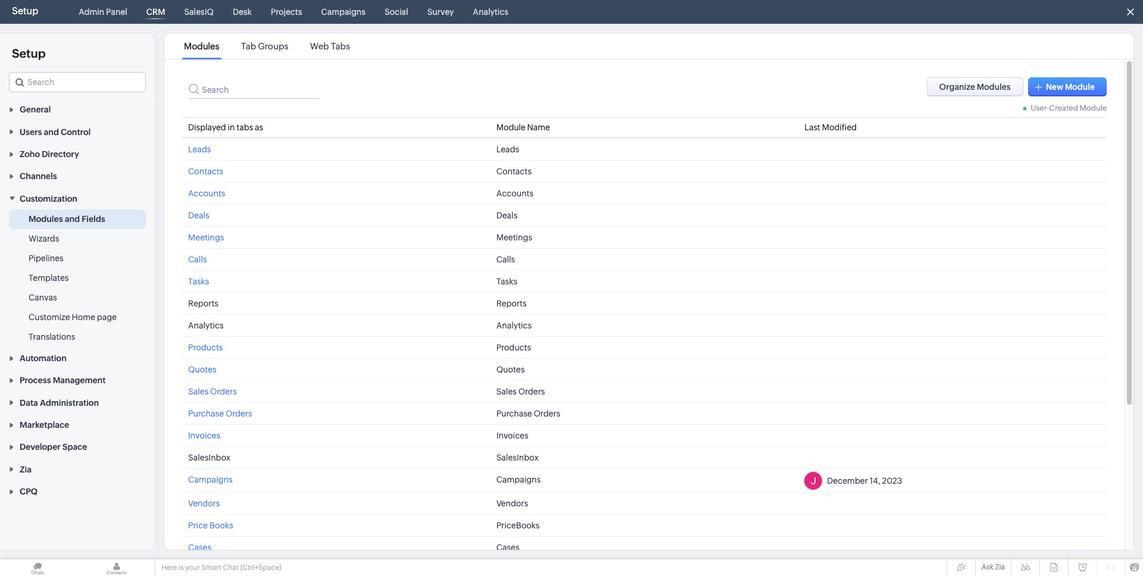 Task type: locate. For each thing, give the bounding box(es) containing it.
salesiq link
[[179, 0, 218, 24]]

campaigns link
[[316, 0, 370, 24]]

zia
[[995, 563, 1005, 572]]

crm
[[146, 7, 165, 17]]

analytics
[[473, 7, 508, 17]]

admin panel link
[[74, 0, 132, 24]]

your
[[185, 564, 200, 572]]

here
[[161, 564, 177, 572]]

salesiq
[[184, 7, 214, 17]]

campaigns
[[321, 7, 365, 17]]

crm link
[[142, 0, 170, 24]]

desk
[[233, 7, 252, 17]]

analytics link
[[468, 0, 513, 24]]

panel
[[106, 7, 127, 17]]

ask zia
[[982, 563, 1005, 572]]



Task type: describe. For each thing, give the bounding box(es) containing it.
chat
[[223, 564, 239, 572]]

desk link
[[228, 0, 256, 24]]

admin
[[79, 7, 104, 17]]

ask
[[982, 563, 994, 572]]

smart
[[201, 564, 221, 572]]

setup
[[12, 5, 38, 17]]

(ctrl+space)
[[240, 564, 281, 572]]

social
[[385, 7, 408, 17]]

is
[[179, 564, 184, 572]]

admin panel
[[79, 7, 127, 17]]

chats image
[[0, 560, 75, 576]]

social link
[[380, 0, 413, 24]]

here is your smart chat (ctrl+space)
[[161, 564, 281, 572]]

projects
[[271, 7, 302, 17]]

projects link
[[266, 0, 307, 24]]

survey
[[427, 7, 454, 17]]

survey link
[[422, 0, 459, 24]]

contacts image
[[79, 560, 154, 576]]



